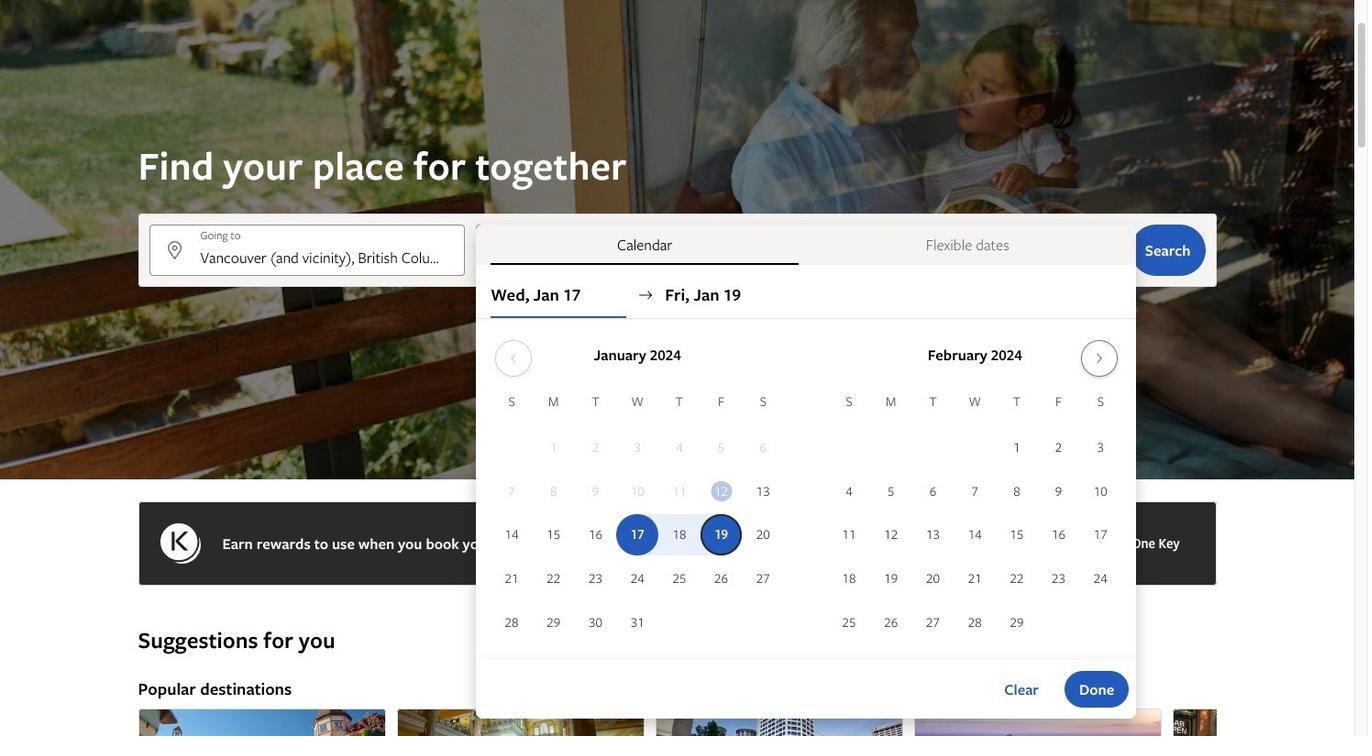 Task type: locate. For each thing, give the bounding box(es) containing it.
previous month image
[[502, 351, 524, 366]]

application inside 'wizard' region
[[491, 333, 1122, 645]]

tab list inside 'wizard' region
[[476, 225, 1136, 265]]

application
[[491, 333, 1122, 645]]

tab list
[[476, 225, 1136, 265]]

february 2024 element
[[828, 392, 1122, 645]]

gastown showing signage, street scenes and outdoor eating image
[[1172, 709, 1368, 736]]

leavenworth featuring a small town or village and street scenes image
[[138, 709, 386, 736]]

january 2024 element
[[491, 392, 784, 645]]

next month image
[[1088, 351, 1110, 366]]

wizard region
[[0, 0, 1354, 719]]

las vegas featuring interior views image
[[397, 709, 644, 736]]



Task type: vqa. For each thing, say whether or not it's contained in the screenshot.
downtown seattle featuring a skyscraper, a city and street scenes image
yes



Task type: describe. For each thing, give the bounding box(es) containing it.
recently viewed region
[[127, 597, 1227, 626]]

makiki - lower punchbowl - tantalus showing landscape views, a sunset and a city image
[[914, 709, 1161, 736]]

today element
[[711, 481, 732, 501]]

directional image
[[638, 287, 654, 304]]

downtown seattle featuring a skyscraper, a city and street scenes image
[[655, 709, 903, 736]]



